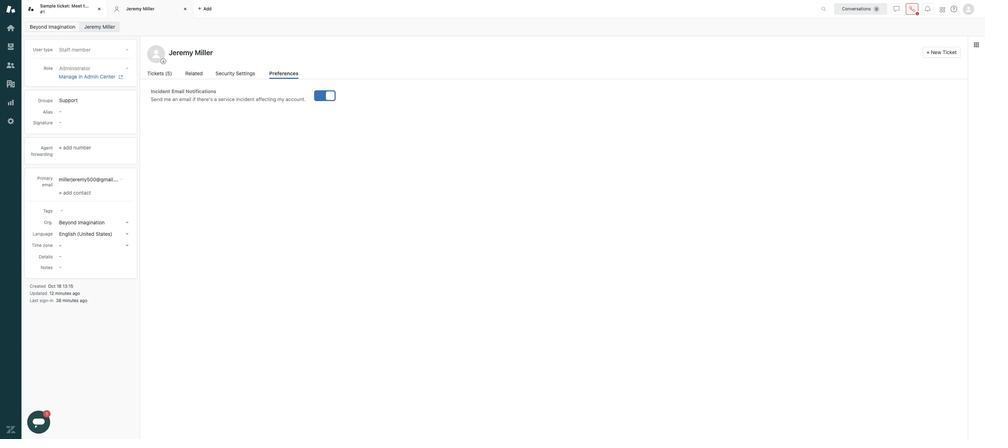 Task type: locate. For each thing, give the bounding box(es) containing it.
arrow down image
[[126, 49, 129, 51], [126, 68, 129, 69], [126, 222, 129, 223]]

imagination
[[49, 24, 75, 30], [78, 219, 105, 226]]

0 horizontal spatial miller
[[103, 24, 115, 30]]

- button
[[57, 241, 132, 251]]

ticket
[[944, 49, 958, 55]]

0 horizontal spatial beyond
[[30, 24, 47, 30]]

1 vertical spatial minutes
[[63, 298, 79, 303]]

jeremy down close image at the top of page
[[84, 24, 101, 30]]

1 vertical spatial jeremy miller
[[84, 24, 115, 30]]

primary email
[[37, 176, 53, 188]]

security settings link
[[216, 70, 257, 79]]

beyond
[[30, 24, 47, 30], [59, 219, 77, 226]]

+ left contact
[[59, 190, 62, 196]]

in left 38
[[50, 298, 54, 303]]

beyond imagination inside beyond imagination link
[[30, 24, 75, 30]]

english (united states) button
[[57, 229, 132, 239]]

minutes
[[55, 291, 71, 296], [63, 298, 79, 303]]

zendesk support image
[[6, 5, 15, 14]]

1 horizontal spatial beyond
[[59, 219, 77, 226]]

0 horizontal spatial jeremy miller
[[84, 24, 115, 30]]

preferences link
[[269, 70, 299, 79]]

admin image
[[6, 117, 15, 126]]

notes
[[41, 265, 53, 270]]

2 vertical spatial +
[[59, 190, 62, 196]]

tickets (5) link
[[147, 70, 173, 79]]

security settings
[[216, 70, 255, 76]]

close image
[[96, 5, 103, 13]]

2 vertical spatial arrow down image
[[126, 222, 129, 223]]

beyond inside button
[[59, 219, 77, 226]]

email left if
[[179, 96, 191, 102]]

add left number
[[63, 144, 72, 151]]

minutes right 38
[[63, 298, 79, 303]]

incident email notifications send me an email if there's a service incident affecting my account.
[[151, 89, 306, 102]]

0 horizontal spatial email
[[42, 182, 53, 188]]

tags
[[43, 208, 53, 214]]

in down administrator on the top left
[[79, 74, 83, 80]]

miller
[[143, 6, 155, 11], [103, 24, 115, 30]]

beyond imagination inside beyond imagination button
[[59, 219, 105, 226]]

staff
[[59, 47, 70, 53]]

apps image
[[975, 42, 980, 48]]

administrator button
[[57, 63, 132, 74]]

get help image
[[952, 6, 958, 12]]

add left contact
[[63, 190, 72, 196]]

updated
[[30, 291, 47, 296]]

add right close icon
[[204, 6, 212, 11]]

zendesk products image
[[941, 7, 946, 12]]

created oct 18 13:15 updated 12 minutes ago last sign-in 38 minutes ago
[[30, 284, 87, 303]]

+ inside button
[[927, 49, 930, 55]]

arrow down image for beyond imagination
[[126, 222, 129, 223]]

+ left new
[[927, 49, 930, 55]]

secondary element
[[22, 20, 986, 34]]

0 horizontal spatial jeremy
[[84, 24, 101, 30]]

0 vertical spatial jeremy miller
[[126, 6, 155, 11]]

1 vertical spatial in
[[50, 298, 54, 303]]

1 horizontal spatial jeremy miller
[[126, 6, 155, 11]]

0 vertical spatial in
[[79, 74, 83, 80]]

#1
[[40, 9, 45, 15]]

arrow down image inside english (united states) button
[[126, 233, 129, 235]]

millerjeremy500@gmail.com
[[59, 176, 124, 182]]

+
[[927, 49, 930, 55], [59, 144, 62, 151], [59, 190, 62, 196]]

beyond up 'english'
[[59, 219, 77, 226]]

in
[[79, 74, 83, 80], [50, 298, 54, 303]]

jeremy right close image at the top of page
[[126, 6, 142, 11]]

0 vertical spatial beyond imagination
[[30, 24, 75, 30]]

1 vertical spatial imagination
[[78, 219, 105, 226]]

arrow down image down english (united states) button
[[126, 245, 129, 246]]

send
[[151, 96, 163, 102]]

1 vertical spatial email
[[42, 182, 53, 188]]

arrow down image inside - button
[[126, 245, 129, 246]]

beyond imagination down #1
[[30, 24, 75, 30]]

arrow down image inside the administrator button
[[126, 68, 129, 69]]

2 arrow down image from the top
[[126, 68, 129, 69]]

0 vertical spatial arrow down image
[[126, 49, 129, 51]]

notifications
[[186, 89, 216, 94]]

email
[[179, 96, 191, 102], [42, 182, 53, 188]]

role
[[44, 66, 53, 71]]

ago right 38
[[80, 298, 87, 303]]

tabs tab list
[[22, 0, 815, 18]]

ticket
[[91, 3, 103, 9]]

user type
[[33, 47, 53, 52]]

1 horizontal spatial imagination
[[78, 219, 105, 226]]

minutes down 18 at left
[[55, 291, 71, 296]]

jeremy inside tab
[[126, 6, 142, 11]]

arrow down image inside beyond imagination button
[[126, 222, 129, 223]]

None text field
[[167, 47, 921, 58]]

beyond inside 'secondary' element
[[30, 24, 47, 30]]

add
[[204, 6, 212, 11], [63, 144, 72, 151], [63, 190, 72, 196]]

0 vertical spatial email
[[179, 96, 191, 102]]

0 horizontal spatial in
[[50, 298, 54, 303]]

views image
[[6, 42, 15, 51]]

1 horizontal spatial miller
[[143, 6, 155, 11]]

1 horizontal spatial jeremy
[[126, 6, 142, 11]]

2 vertical spatial add
[[63, 190, 72, 196]]

affecting
[[256, 96, 276, 102]]

0 vertical spatial ago
[[73, 291, 80, 296]]

arrow down image for english (united states)
[[126, 233, 129, 235]]

1 vertical spatial beyond imagination
[[59, 219, 105, 226]]

arrow down image right states)
[[126, 233, 129, 235]]

jeremy miller
[[126, 6, 155, 11], [84, 24, 115, 30]]

language
[[33, 231, 53, 237]]

english
[[59, 231, 76, 237]]

1 arrow down image from the top
[[126, 49, 129, 51]]

0 vertical spatial add
[[204, 6, 212, 11]]

there's
[[197, 96, 213, 102]]

imagination up english (united states) button
[[78, 219, 105, 226]]

0 vertical spatial minutes
[[55, 291, 71, 296]]

- field
[[58, 207, 132, 214]]

ago down 13:15 in the bottom of the page
[[73, 291, 80, 296]]

1 vertical spatial miller
[[103, 24, 115, 30]]

manage
[[59, 74, 77, 80]]

0 vertical spatial imagination
[[49, 24, 75, 30]]

account.
[[286, 96, 306, 102]]

an
[[172, 96, 178, 102]]

support
[[59, 97, 78, 103]]

customers image
[[6, 61, 15, 70]]

1 vertical spatial arrow down image
[[126, 68, 129, 69]]

miller inside tab
[[143, 6, 155, 11]]

arrow down image
[[126, 233, 129, 235], [126, 245, 129, 246]]

email down primary
[[42, 182, 53, 188]]

1 vertical spatial beyond
[[59, 219, 77, 226]]

beyond down #1
[[30, 24, 47, 30]]

1 vertical spatial +
[[59, 144, 62, 151]]

-
[[59, 242, 61, 248]]

if
[[193, 96, 196, 102]]

administrator
[[59, 65, 90, 71]]

0 vertical spatial jeremy
[[126, 6, 142, 11]]

0 vertical spatial arrow down image
[[126, 233, 129, 235]]

in inside the created oct 18 13:15 updated 12 minutes ago last sign-in 38 minutes ago
[[50, 298, 54, 303]]

service
[[218, 96, 235, 102]]

preferences
[[269, 70, 299, 76]]

0 vertical spatial miller
[[143, 6, 155, 11]]

beyond imagination
[[30, 24, 75, 30], [59, 219, 105, 226]]

ticket:
[[57, 3, 70, 9]]

1 vertical spatial add
[[63, 144, 72, 151]]

3 arrow down image from the top
[[126, 222, 129, 223]]

alias
[[43, 109, 53, 115]]

1 horizontal spatial in
[[79, 74, 83, 80]]

conversations button
[[835, 3, 888, 15]]

beyond imagination up english (united states)
[[59, 219, 105, 226]]

time zone
[[32, 243, 53, 248]]

2 arrow down image from the top
[[126, 245, 129, 246]]

imagination inside 'secondary' element
[[49, 24, 75, 30]]

0 horizontal spatial imagination
[[49, 24, 75, 30]]

jeremy
[[126, 6, 142, 11], [84, 24, 101, 30]]

1 horizontal spatial email
[[179, 96, 191, 102]]

jeremy miller tab
[[108, 0, 194, 18]]

1 arrow down image from the top
[[126, 233, 129, 235]]

1 vertical spatial arrow down image
[[126, 245, 129, 246]]

tickets (5)
[[147, 70, 172, 76]]

arrow down image inside staff member "button"
[[126, 49, 129, 51]]

+ right agent
[[59, 144, 62, 151]]

arrow down image for -
[[126, 245, 129, 246]]

+ for + new ticket
[[927, 49, 930, 55]]

0 vertical spatial +
[[927, 49, 930, 55]]

(5)
[[165, 70, 172, 76]]

imagination down "sample ticket: meet the ticket #1"
[[49, 24, 75, 30]]

jeremy miller inside tab
[[126, 6, 155, 11]]

ago
[[73, 291, 80, 296], [80, 298, 87, 303]]

jeremy inside 'secondary' element
[[84, 24, 101, 30]]

reporting image
[[6, 98, 15, 107]]

1 vertical spatial jeremy
[[84, 24, 101, 30]]

add for add contact
[[63, 190, 72, 196]]

tab
[[22, 0, 108, 18]]

0 vertical spatial beyond
[[30, 24, 47, 30]]



Task type: vqa. For each thing, say whether or not it's contained in the screenshot.
SUPPORT OUTREACH #2
no



Task type: describe. For each thing, give the bounding box(es) containing it.
+ add number
[[59, 144, 91, 151]]

notifications image
[[926, 6, 931, 12]]

arrow down image for staff member
[[126, 49, 129, 51]]

miller inside 'secondary' element
[[103, 24, 115, 30]]

imagination inside button
[[78, 219, 105, 226]]

main element
[[0, 0, 22, 439]]

meet
[[72, 3, 82, 9]]

email
[[172, 89, 185, 94]]

user
[[33, 47, 43, 52]]

forwarding
[[31, 152, 53, 157]]

+ for + add contact
[[59, 190, 62, 196]]

member
[[72, 47, 91, 53]]

tickets
[[147, 70, 164, 76]]

close image
[[182, 5, 189, 13]]

org.
[[44, 220, 53, 225]]

add inside 'dropdown button'
[[204, 6, 212, 11]]

sample
[[40, 3, 56, 9]]

13:15
[[63, 284, 73, 289]]

zone
[[43, 243, 53, 248]]

beyond imagination button
[[57, 218, 132, 228]]

(united
[[77, 231, 94, 237]]

button displays agent's chat status as invisible. image
[[895, 6, 900, 12]]

english (united states)
[[59, 231, 112, 237]]

organizations image
[[6, 79, 15, 89]]

agent
[[41, 145, 53, 151]]

12
[[49, 291, 54, 296]]

manage in admin center link
[[59, 74, 129, 80]]

+ add contact
[[59, 190, 91, 196]]

staff member
[[59, 47, 91, 53]]

email inside 'primary email'
[[42, 182, 53, 188]]

sign-
[[40, 298, 50, 303]]

admin
[[84, 74, 99, 80]]

security
[[216, 70, 235, 76]]

add for add number
[[63, 144, 72, 151]]

oct
[[48, 284, 56, 289]]

my
[[278, 96, 285, 102]]

related
[[185, 70, 203, 76]]

incident
[[236, 96, 255, 102]]

staff member button
[[57, 45, 132, 55]]

last
[[30, 298, 38, 303]]

jeremy miller inside 'secondary' element
[[84, 24, 115, 30]]

add button
[[194, 0, 216, 18]]

38
[[56, 298, 61, 303]]

+ new ticket button
[[923, 47, 962, 58]]

tab containing sample ticket: meet the ticket
[[22, 0, 108, 18]]

conversations
[[843, 6, 872, 11]]

settings
[[236, 70, 255, 76]]

manage in admin center
[[59, 74, 116, 80]]

arrow down image for administrator
[[126, 68, 129, 69]]

details
[[39, 254, 53, 260]]

jeremy miller link
[[80, 22, 120, 32]]

signature
[[33, 120, 53, 125]]

me
[[164, 96, 171, 102]]

+ new ticket
[[927, 49, 958, 55]]

1 vertical spatial ago
[[80, 298, 87, 303]]

incident
[[151, 89, 170, 94]]

a
[[214, 96, 217, 102]]

agent forwarding
[[31, 145, 53, 157]]

get started image
[[6, 23, 15, 33]]

sample ticket: meet the ticket #1
[[40, 3, 103, 15]]

contact
[[73, 190, 91, 196]]

number
[[73, 144, 91, 151]]

email inside incident email notifications send me an email if there's a service incident affecting my account.
[[179, 96, 191, 102]]

primary
[[37, 176, 53, 181]]

+ for + add number
[[59, 144, 62, 151]]

states)
[[96, 231, 112, 237]]

groups
[[38, 98, 53, 103]]

center
[[100, 74, 116, 80]]

new
[[932, 49, 942, 55]]

18
[[57, 284, 61, 289]]

beyond imagination link
[[25, 22, 80, 32]]

time
[[32, 243, 42, 248]]

related link
[[185, 70, 204, 79]]

the
[[83, 3, 90, 9]]

created
[[30, 284, 46, 289]]

type
[[44, 47, 53, 52]]

zendesk image
[[6, 425, 15, 435]]



